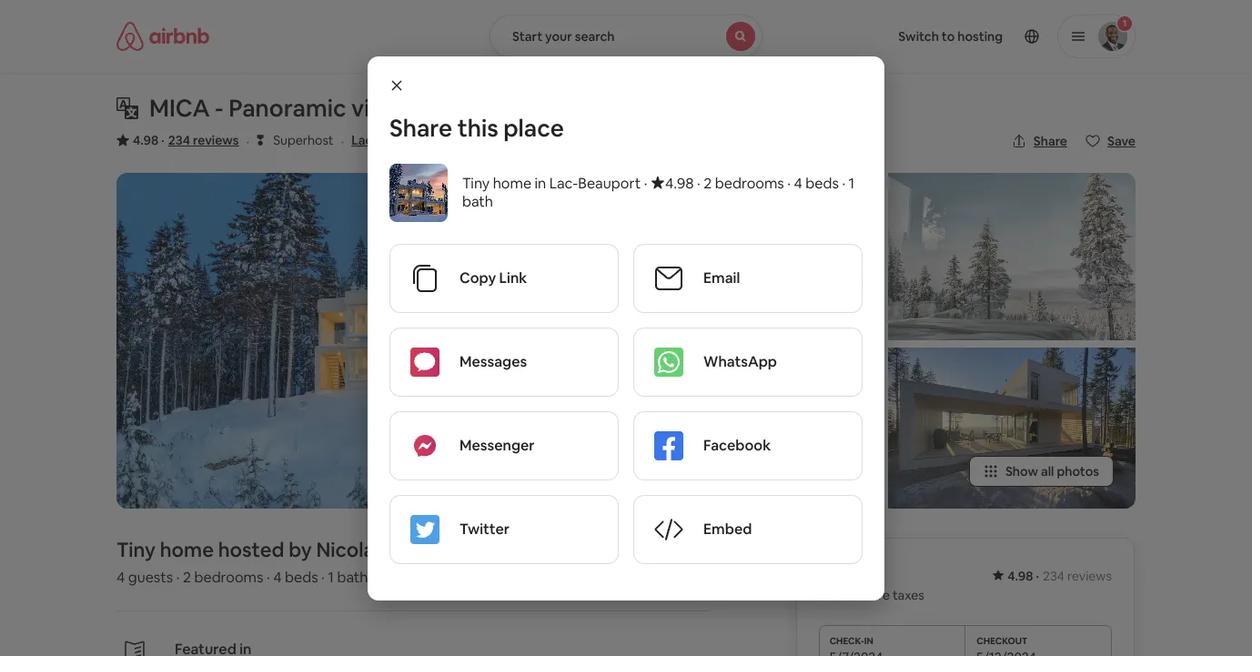 Task type: locate. For each thing, give the bounding box(es) containing it.
1 vertical spatial home
[[160, 537, 214, 562]]

2 horizontal spatial 4
[[794, 173, 803, 193]]

1 horizontal spatial 1
[[849, 173, 855, 193]]

1 horizontal spatial home
[[493, 173, 532, 193]]

bath down quebec,
[[462, 192, 493, 211]]

share
[[390, 112, 453, 143], [1034, 133, 1068, 149]]

0 horizontal spatial bedrooms
[[194, 568, 263, 587]]

mica - panoramic view close to quebec city image 3 image
[[634, 348, 881, 508]]

0 vertical spatial 4.98
[[133, 132, 159, 148]]

share inside share button
[[1034, 133, 1068, 149]]

mica - panoramic view close to quebec city image 5 image
[[888, 348, 1136, 508]]

0 horizontal spatial bath
[[337, 568, 368, 587]]

mica - panoramic view close to quebec city image 1 image
[[117, 173, 626, 508]]

in
[[535, 173, 546, 193]]

nicolas is a superhost. learn more about nicolas. image
[[660, 538, 711, 589], [660, 538, 711, 589]]

0 horizontal spatial share
[[390, 112, 453, 143]]

1 vertical spatial 1
[[328, 568, 334, 587]]

0 vertical spatial bedrooms
[[715, 173, 784, 193]]

la vue époustouflante de la chambre principale. image
[[888, 173, 1136, 341]]

4.98 · 234 reviews
[[133, 132, 239, 148], [1008, 568, 1112, 584]]

automatically translated title: mica - panoramic view close to quebec city image
[[117, 97, 138, 119]]

2 inside tiny home hosted by nicolas 4 guests · 2 bedrooms · 4 beds · 1 bath
[[183, 568, 191, 587]]

beds inside the tiny home in lac-beauport · ★4.98 · 2 bedrooms · 4 beds · 1 bath
[[806, 173, 839, 193]]

2
[[704, 173, 712, 193], [183, 568, 191, 587]]

your
[[545, 28, 572, 45]]

show all photos
[[1006, 463, 1100, 479]]

lac-beauport, quebec, canada button
[[352, 129, 540, 151]]

copy link button
[[391, 244, 618, 312]]

Start your search search field
[[490, 15, 763, 58]]

4
[[794, 173, 803, 193], [117, 568, 125, 587], [273, 568, 282, 587]]

beauport
[[578, 173, 641, 193]]

bedrooms down hosted
[[194, 568, 263, 587]]

1 vertical spatial lac-
[[550, 173, 578, 193]]

home inside the tiny home in lac-beauport · ★4.98 · 2 bedrooms · 4 beds · 1 bath
[[493, 173, 532, 193]]

by nicolas
[[289, 537, 384, 562]]

1 horizontal spatial 234
[[1043, 568, 1065, 584]]

tiny inside tiny home hosted by nicolas 4 guests · 2 bedrooms · 4 beds · 1 bath
[[117, 537, 156, 562]]

1 horizontal spatial bedrooms
[[715, 173, 784, 193]]

link
[[499, 268, 527, 287]]

place
[[504, 112, 564, 143]]

1 vertical spatial bedrooms
[[194, 568, 263, 587]]

before
[[851, 587, 890, 603]]

beds
[[806, 173, 839, 193], [285, 568, 318, 587]]

home left "in"
[[493, 173, 532, 193]]

1 horizontal spatial 4.98 · 234 reviews
[[1008, 568, 1112, 584]]

0 vertical spatial lac-
[[352, 132, 377, 148]]

0 vertical spatial tiny
[[462, 173, 490, 193]]

lac- down "view"
[[352, 132, 377, 148]]

close
[[408, 93, 467, 124]]

share dialog
[[368, 56, 885, 600]]

0 horizontal spatial beds
[[285, 568, 318, 587]]

1 vertical spatial 2
[[183, 568, 191, 587]]

· lac-beauport, quebec, canada
[[341, 132, 540, 151]]

all
[[1041, 463, 1054, 479]]

0 horizontal spatial 1
[[328, 568, 334, 587]]

search
[[575, 28, 615, 45]]

bath down by nicolas
[[337, 568, 368, 587]]

0 vertical spatial 2
[[704, 173, 712, 193]]

1 horizontal spatial beds
[[806, 173, 839, 193]]

0 vertical spatial bath
[[462, 192, 493, 211]]

start
[[512, 28, 543, 45]]

share inside share dialog
[[390, 112, 453, 143]]

lac-
[[352, 132, 377, 148], [550, 173, 578, 193]]

tiny inside the tiny home in lac-beauport · ★4.98 · 2 bedrooms · 4 beds · 1 bath
[[462, 173, 490, 193]]

lac- right "in"
[[550, 173, 578, 193]]

1 vertical spatial beds
[[285, 568, 318, 587]]

0 horizontal spatial tiny
[[117, 537, 156, 562]]

4 inside the tiny home in lac-beauport · ★4.98 · 2 bedrooms · 4 beds · 1 bath
[[794, 173, 803, 193]]

1 vertical spatial tiny
[[117, 537, 156, 562]]

copy
[[460, 268, 496, 287]]

1 horizontal spatial 4.98
[[1008, 568, 1034, 584]]

0 vertical spatial 1
[[849, 173, 855, 193]]

share for share this place
[[390, 112, 453, 143]]

1 horizontal spatial lac-
[[550, 173, 578, 193]]

tiny home hosted by nicolas 4 guests · 2 bedrooms · 4 beds · 1 bath
[[117, 537, 384, 587]]

2 right guests
[[183, 568, 191, 587]]

bedrooms right ★4.98
[[715, 173, 784, 193]]

home inside tiny home hosted by nicolas 4 guests · 2 bedrooms · 4 beds · 1 bath
[[160, 537, 214, 562]]

1 vertical spatial reviews
[[1068, 568, 1112, 584]]

0 horizontal spatial 2
[[183, 568, 191, 587]]

0 horizontal spatial home
[[160, 537, 214, 562]]

1 inside tiny home hosted by nicolas 4 guests · 2 bedrooms · 4 beds · 1 bath
[[328, 568, 334, 587]]

quebec,
[[440, 132, 491, 148]]

whatsapp
[[704, 352, 777, 371]]

0 horizontal spatial lac-
[[352, 132, 377, 148]]

tiny for in
[[462, 173, 490, 193]]

1 horizontal spatial bath
[[462, 192, 493, 211]]

photos
[[1057, 463, 1100, 479]]

bedrooms
[[715, 173, 784, 193], [194, 568, 263, 587]]

1 horizontal spatial 2
[[704, 173, 712, 193]]

hosted
[[218, 537, 284, 562]]

bedrooms inside the tiny home in lac-beauport · ★4.98 · 2 bedrooms · 4 beds · 1 bath
[[715, 173, 784, 193]]

canada
[[494, 132, 540, 148]]

1 vertical spatial bath
[[337, 568, 368, 587]]

2 right ★4.98
[[704, 173, 712, 193]]

profile element
[[785, 0, 1136, 73]]

embed
[[704, 519, 752, 538]]

0 vertical spatial 234
[[168, 132, 190, 148]]

home
[[493, 173, 532, 193], [160, 537, 214, 562]]

1 horizontal spatial tiny
[[462, 173, 490, 193]]

tiny for hosted
[[117, 537, 156, 562]]

reviews
[[193, 132, 239, 148], [1068, 568, 1112, 584]]

1 vertical spatial 4.98 · 234 reviews
[[1008, 568, 1112, 584]]

tiny home in lac-beauport · ★4.98 · 2 bedrooms · 4 beds · 1 bath
[[462, 173, 855, 211]]

beauport,
[[377, 132, 437, 148]]

0 vertical spatial home
[[493, 173, 532, 193]]

0 vertical spatial beds
[[806, 173, 839, 193]]

tiny down quebec,
[[462, 173, 490, 193]]

home up guests
[[160, 537, 214, 562]]

email link
[[634, 244, 862, 312]]

·
[[161, 132, 165, 148], [246, 132, 250, 151], [341, 132, 344, 151], [644, 173, 648, 193], [697, 173, 701, 193], [788, 173, 791, 193], [842, 173, 846, 193], [176, 568, 180, 587], [267, 568, 270, 587], [321, 568, 325, 587], [1036, 568, 1040, 584]]

beds inside tiny home hosted by nicolas 4 guests · 2 bedrooms · 4 beds · 1 bath
[[285, 568, 318, 587]]

0 vertical spatial reviews
[[193, 132, 239, 148]]

bath
[[462, 192, 493, 211], [337, 568, 368, 587]]

email
[[704, 268, 740, 287]]

0 horizontal spatial 4.98 · 234 reviews
[[133, 132, 239, 148]]

1 horizontal spatial share
[[1034, 133, 1068, 149]]

mica - panoramic view close to quebec city image 2 image
[[634, 173, 881, 341]]

messages link
[[391, 328, 618, 396]]

tiny
[[462, 173, 490, 193], [117, 537, 156, 562]]

1
[[849, 173, 855, 193], [328, 568, 334, 587]]

home for in
[[493, 173, 532, 193]]

234 reviews button
[[168, 131, 239, 149]]

start your search
[[512, 28, 615, 45]]

4.98
[[133, 132, 159, 148], [1008, 568, 1034, 584]]

show all photos button
[[969, 456, 1114, 487]]

tiny up guests
[[117, 537, 156, 562]]

234
[[168, 132, 190, 148], [1043, 568, 1065, 584]]

twitter
[[460, 519, 510, 538]]

lac- inside the tiny home in lac-beauport · ★4.98 · 2 bedrooms · 4 beds · 1 bath
[[550, 173, 578, 193]]

messenger link
[[391, 412, 618, 479]]

home for hosted
[[160, 537, 214, 562]]



Task type: vqa. For each thing, say whether or not it's contained in the screenshot.
Calgary within the Google map
Showing 29 stays. region
no



Task type: describe. For each thing, give the bounding box(es) containing it.
󰀃
[[257, 131, 264, 148]]

this
[[458, 112, 499, 143]]

share for share
[[1034, 133, 1068, 149]]

guests
[[128, 568, 173, 587]]

0 horizontal spatial 4
[[117, 568, 125, 587]]

save button
[[1079, 126, 1143, 157]]

lac- inside · lac-beauport, quebec, canada
[[352, 132, 377, 148]]

1 vertical spatial 4.98
[[1008, 568, 1034, 584]]

copy link
[[460, 268, 527, 287]]

$1,800 total before taxes
[[819, 560, 925, 603]]

embed button
[[634, 496, 862, 563]]

facebook link
[[634, 412, 862, 479]]

facebook
[[704, 436, 771, 455]]

mica - panoramic view close to quebec city
[[149, 93, 641, 124]]

0 horizontal spatial reviews
[[193, 132, 239, 148]]

start your search button
[[490, 15, 763, 58]]

0 vertical spatial 4.98 · 234 reviews
[[133, 132, 239, 148]]

2 inside the tiny home in lac-beauport · ★4.98 · 2 bedrooms · 4 beds · 1 bath
[[704, 173, 712, 193]]

-
[[215, 93, 224, 124]]

whatsapp link
[[634, 328, 862, 396]]

messages
[[460, 352, 527, 371]]

city
[[595, 93, 641, 124]]

total
[[819, 587, 848, 603]]

mica
[[149, 93, 210, 124]]

0 horizontal spatial 4.98
[[133, 132, 159, 148]]

1 horizontal spatial reviews
[[1068, 568, 1112, 584]]

1 inside the tiny home in lac-beauport · ★4.98 · 2 bedrooms · 4 beds · 1 bath
[[849, 173, 855, 193]]

★4.98
[[651, 173, 694, 193]]

1 horizontal spatial 4
[[273, 568, 282, 587]]

$1,800
[[819, 560, 881, 586]]

to
[[472, 93, 496, 124]]

twitter link
[[391, 496, 618, 563]]

messenger
[[460, 436, 535, 455]]

show
[[1006, 463, 1039, 479]]

view
[[351, 93, 403, 124]]

quebec
[[501, 93, 590, 124]]

superhost
[[273, 132, 334, 148]]

1 vertical spatial 234
[[1043, 568, 1065, 584]]

bedrooms inside tiny home hosted by nicolas 4 guests · 2 bedrooms · 4 beds · 1 bath
[[194, 568, 263, 587]]

panoramic
[[229, 93, 346, 124]]

taxes
[[893, 587, 925, 603]]

share this place
[[390, 112, 564, 143]]

0 horizontal spatial 234
[[168, 132, 190, 148]]

share button
[[1005, 126, 1075, 157]]

bath inside tiny home hosted by nicolas 4 guests · 2 bedrooms · 4 beds · 1 bath
[[337, 568, 368, 587]]

save
[[1108, 133, 1136, 149]]

bath inside the tiny home in lac-beauport · ★4.98 · 2 bedrooms · 4 beds · 1 bath
[[462, 192, 493, 211]]



